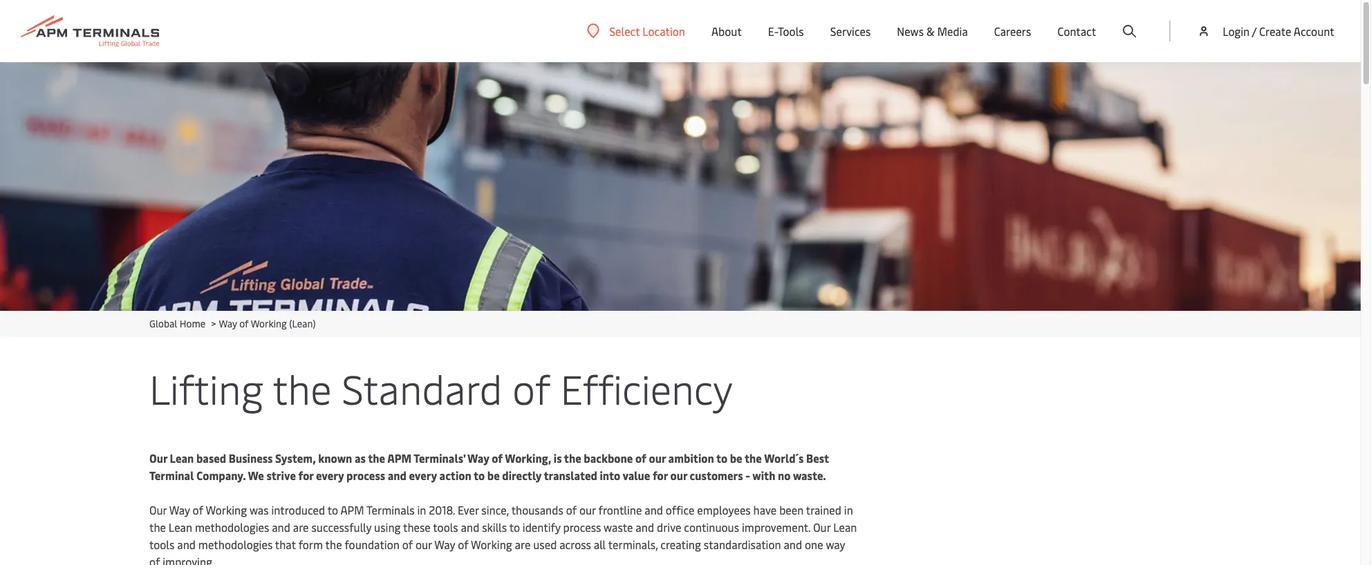 Task type: locate. For each thing, give the bounding box(es) containing it.
identify
[[523, 520, 561, 535]]

2 vertical spatial our
[[814, 520, 831, 535]]

every
[[316, 468, 344, 483], [409, 468, 437, 483]]

no
[[778, 468, 791, 483]]

0 vertical spatial process
[[347, 468, 385, 483]]

1 horizontal spatial process
[[563, 520, 601, 535]]

our lean based business system, known as the apm terminals' way of working, is the backbone of our ambition to be the world´s best terminal company. we strive for every process and every action to be directly translated into value for our customers - with no waste.
[[149, 451, 829, 483]]

apm right as
[[387, 451, 412, 466]]

to right skills
[[509, 520, 520, 535]]

methodologies
[[195, 520, 269, 535], [198, 537, 273, 553]]

process inside our way of working was introduced to apm terminals in 2018. ever since, thousands of our frontline and office employees have been trained in the lean methodologies and are successfully using these tools and skills to identify process waste and drive continuous improvement. our lean tools and methodologies that form the foundation of our way of working are used across all terminals, creating standardisation and one way of improving.
[[563, 520, 601, 535]]

0 horizontal spatial tools
[[149, 537, 175, 553]]

the up -
[[745, 451, 762, 466]]

0 vertical spatial be
[[730, 451, 743, 466]]

working left (lean)
[[251, 317, 287, 331]]

have
[[754, 503, 777, 518]]

(lean)
[[289, 317, 316, 331]]

strive
[[267, 468, 296, 483]]

and
[[388, 468, 407, 483], [645, 503, 663, 518], [272, 520, 290, 535], [461, 520, 480, 535], [636, 520, 654, 535], [177, 537, 196, 553], [784, 537, 802, 553]]

are down the "introduced"
[[293, 520, 309, 535]]

create
[[1260, 24, 1292, 39]]

2 every from the left
[[409, 468, 437, 483]]

for right value
[[653, 468, 668, 483]]

our up value
[[649, 451, 666, 466]]

0 horizontal spatial every
[[316, 468, 344, 483]]

system,
[[275, 451, 316, 466]]

1 horizontal spatial apm
[[387, 451, 412, 466]]

/
[[1252, 24, 1257, 39]]

news
[[897, 24, 924, 39]]

1 horizontal spatial tools
[[433, 520, 458, 535]]

with
[[753, 468, 776, 483]]

1 horizontal spatial for
[[653, 468, 668, 483]]

0 vertical spatial are
[[293, 520, 309, 535]]

1 vertical spatial tools
[[149, 537, 175, 553]]

working down skills
[[471, 537, 512, 553]]

one
[[805, 537, 824, 553]]

of
[[239, 317, 249, 331], [513, 361, 551, 416], [492, 451, 503, 466], [636, 451, 647, 466], [193, 503, 203, 518], [566, 503, 577, 518], [402, 537, 413, 553], [458, 537, 469, 553], [149, 555, 160, 566]]

office
[[666, 503, 695, 518]]

skills
[[482, 520, 507, 535]]

our
[[149, 451, 167, 466], [149, 503, 167, 518], [814, 520, 831, 535]]

way
[[219, 317, 237, 331], [468, 451, 489, 466], [169, 503, 190, 518], [435, 537, 455, 553]]

every down known
[[316, 468, 344, 483]]

our down 'trained'
[[814, 520, 831, 535]]

1 vertical spatial apm
[[341, 503, 364, 518]]

apm
[[387, 451, 412, 466], [341, 503, 364, 518]]

0 vertical spatial tools
[[433, 520, 458, 535]]

and down ever
[[461, 520, 480, 535]]

the down successfully
[[325, 537, 342, 553]]

form
[[299, 537, 323, 553]]

1 vertical spatial are
[[515, 537, 531, 553]]

0 horizontal spatial apm
[[341, 503, 364, 518]]

select
[[610, 23, 640, 38]]

apm inside our lean based business system, known as the apm terminals' way of working, is the backbone of our ambition to be the world´s best terminal company. we strive for every process and every action to be directly translated into value for our customers - with no waste.
[[387, 451, 412, 466]]

working
[[251, 317, 287, 331], [206, 503, 247, 518], [471, 537, 512, 553]]

our left frontline
[[580, 503, 596, 518]]

and up improving.
[[177, 537, 196, 553]]

our inside our lean based business system, known as the apm terminals' way of working, is the backbone of our ambition to be the world´s best terminal company. we strive for every process and every action to be directly translated into value for our customers - with no waste.
[[149, 451, 167, 466]]

login / create account link
[[1198, 0, 1335, 62]]

select location button
[[587, 23, 685, 38]]

lifting
[[149, 361, 263, 416]]

1 for from the left
[[298, 468, 314, 483]]

working left was
[[206, 503, 247, 518]]

e-
[[768, 24, 778, 39]]

are left used
[[515, 537, 531, 553]]

into
[[600, 468, 621, 483]]

the right 'is'
[[564, 451, 582, 466]]

services
[[830, 24, 871, 39]]

tools up improving.
[[149, 537, 175, 553]]

about
[[712, 24, 742, 39]]

tools
[[778, 24, 804, 39]]

to
[[716, 451, 728, 466], [474, 468, 485, 483], [328, 503, 338, 518], [509, 520, 520, 535]]

in right 'trained'
[[844, 503, 853, 518]]

way right >
[[219, 317, 237, 331]]

0 horizontal spatial be
[[487, 468, 500, 483]]

our for our lean based business system, known as the apm terminals' way of working, is the backbone of our ambition to be the world´s best terminal company. we strive for every process and every action to be directly translated into value for our customers - with no waste.
[[149, 451, 167, 466]]

since,
[[482, 503, 509, 518]]

continuous
[[684, 520, 739, 535]]

working,
[[505, 451, 551, 466]]

waste
[[604, 520, 633, 535]]

0 horizontal spatial working
[[206, 503, 247, 518]]

terminal
[[149, 468, 194, 483]]

0 vertical spatial apm
[[387, 451, 412, 466]]

our down terminal
[[149, 503, 167, 518]]

1 horizontal spatial be
[[730, 451, 743, 466]]

in
[[417, 503, 426, 518], [844, 503, 853, 518]]

and left "one"
[[784, 537, 802, 553]]

backbone
[[584, 451, 633, 466]]

in up these
[[417, 503, 426, 518]]

and inside our lean based business system, known as the apm terminals' way of working, is the backbone of our ambition to be the world´s best terminal company. we strive for every process and every action to be directly translated into value for our customers - with no waste.
[[388, 468, 407, 483]]

lean up terminal
[[170, 451, 194, 466]]

employees
[[697, 503, 751, 518]]

and up drive
[[645, 503, 663, 518]]

news & media button
[[897, 0, 968, 62]]

be
[[730, 451, 743, 466], [487, 468, 500, 483]]

efficiency
[[561, 361, 733, 416]]

tools down 2018.
[[433, 520, 458, 535]]

process down as
[[347, 468, 385, 483]]

creating
[[661, 537, 701, 553]]

tools
[[433, 520, 458, 535], [149, 537, 175, 553]]

lean inside our lean based business system, known as the apm terminals' way of working, is the backbone of our ambition to be the world´s best terminal company. we strive for every process and every action to be directly translated into value for our customers - with no waste.
[[170, 451, 194, 466]]

1 horizontal spatial working
[[251, 317, 287, 331]]

1 vertical spatial be
[[487, 468, 500, 483]]

1 vertical spatial process
[[563, 520, 601, 535]]

1 vertical spatial working
[[206, 503, 247, 518]]

be left the directly
[[487, 468, 500, 483]]

1 vertical spatial our
[[149, 503, 167, 518]]

lean
[[170, 451, 194, 466], [169, 520, 192, 535], [834, 520, 857, 535]]

and up terminals
[[388, 468, 407, 483]]

be up 'customers'
[[730, 451, 743, 466]]

our down the ambition
[[671, 468, 687, 483]]

the
[[273, 361, 332, 416], [368, 451, 385, 466], [564, 451, 582, 466], [745, 451, 762, 466], [149, 520, 166, 535], [325, 537, 342, 553]]

apm inside our way of working was introduced to apm terminals in 2018. ever since, thousands of our frontline and office employees have been trained in the lean methodologies and are successfully using these tools and skills to identify process waste and drive continuous improvement. our lean tools and methodologies that form the foundation of our way of working are used across all terminals, creating standardisation and one way of improving.
[[341, 503, 364, 518]]

all
[[594, 537, 606, 553]]

0 vertical spatial our
[[149, 451, 167, 466]]

0 horizontal spatial are
[[293, 520, 309, 535]]

lean up improving.
[[169, 520, 192, 535]]

to right action
[[474, 468, 485, 483]]

our up terminal
[[149, 451, 167, 466]]

our down these
[[416, 537, 432, 553]]

1 horizontal spatial in
[[844, 503, 853, 518]]

0 vertical spatial methodologies
[[195, 520, 269, 535]]

0 horizontal spatial process
[[347, 468, 385, 483]]

process inside our lean based business system, known as the apm terminals' way of working, is the backbone of our ambition to be the world´s best terminal company. we strive for every process and every action to be directly translated into value for our customers - with no waste.
[[347, 468, 385, 483]]

the up improving.
[[149, 520, 166, 535]]

every down terminals'
[[409, 468, 437, 483]]

way up action
[[468, 451, 489, 466]]

1 in from the left
[[417, 503, 426, 518]]

login / create account
[[1223, 24, 1335, 39]]

apm up successfully
[[341, 503, 364, 518]]

0 horizontal spatial in
[[417, 503, 426, 518]]

was
[[250, 503, 269, 518]]

for down system,
[[298, 468, 314, 483]]

successfully
[[312, 520, 372, 535]]

process up "across"
[[563, 520, 601, 535]]

0 horizontal spatial for
[[298, 468, 314, 483]]

home
[[180, 317, 205, 331]]

2 horizontal spatial working
[[471, 537, 512, 553]]

world´s
[[764, 451, 804, 466]]

for
[[298, 468, 314, 483], [653, 468, 668, 483]]

process
[[347, 468, 385, 483], [563, 520, 601, 535]]

1 horizontal spatial every
[[409, 468, 437, 483]]



Task type: describe. For each thing, give the bounding box(es) containing it.
the right as
[[368, 451, 385, 466]]

and up terminals,
[[636, 520, 654, 535]]

location
[[643, 23, 685, 38]]

introduced
[[271, 503, 325, 518]]

is
[[554, 451, 562, 466]]

global
[[149, 317, 177, 331]]

lean up way
[[834, 520, 857, 535]]

trained
[[806, 503, 842, 518]]

translated
[[544, 468, 597, 483]]

that
[[275, 537, 296, 553]]

company.
[[196, 468, 246, 483]]

customers
[[690, 468, 743, 483]]

our for our way of working was introduced to apm terminals in 2018. ever since, thousands of our frontline and office employees have been trained in the lean methodologies and are successfully using these tools and skills to identify process waste and drive continuous improvement. our lean tools and methodologies that form the foundation of our way of working are used across all terminals, creating standardisation and one way of improving.
[[149, 503, 167, 518]]

services button
[[830, 0, 871, 62]]

known
[[318, 451, 352, 466]]

login
[[1223, 24, 1250, 39]]

1 vertical spatial methodologies
[[198, 537, 273, 553]]

to up successfully
[[328, 503, 338, 518]]

improvement.
[[742, 520, 811, 535]]

account
[[1294, 24, 1335, 39]]

2 vertical spatial working
[[471, 537, 512, 553]]

best
[[806, 451, 829, 466]]

foundation
[[345, 537, 400, 553]]

standardisation
[[704, 537, 781, 553]]

&
[[927, 24, 935, 39]]

terminals,
[[608, 537, 658, 553]]

business
[[229, 451, 273, 466]]

as
[[355, 451, 366, 466]]

-
[[746, 468, 750, 483]]

standard
[[342, 361, 502, 416]]

global home link
[[149, 317, 205, 331]]

terminals
[[367, 503, 415, 518]]

used
[[533, 537, 557, 553]]

to up 'customers'
[[716, 451, 728, 466]]

been
[[780, 503, 804, 518]]

terminals'
[[414, 451, 465, 466]]

way inside our lean based business system, known as the apm terminals' way of working, is the backbone of our ambition to be the world´s best terminal company. we strive for every process and every action to be directly translated into value for our customers - with no waste.
[[468, 451, 489, 466]]

about button
[[712, 0, 742, 62]]

way
[[826, 537, 845, 553]]

ambition
[[669, 451, 714, 466]]

based
[[196, 451, 226, 466]]

and up that
[[272, 520, 290, 535]]

improving.
[[163, 555, 215, 566]]

using
[[374, 520, 401, 535]]

1 horizontal spatial are
[[515, 537, 531, 553]]

our way of working was introduced to apm terminals in 2018. ever since, thousands of our frontline and office employees have been trained in the lean methodologies and are successfully using these tools and skills to identify process waste and drive continuous improvement. our lean tools and methodologies that form the foundation of our way of working are used across all terminals, creating standardisation and one way of improving.
[[149, 503, 857, 566]]

frontline
[[599, 503, 642, 518]]

1 every from the left
[[316, 468, 344, 483]]

we
[[248, 468, 264, 483]]

2 in from the left
[[844, 503, 853, 518]]

way of working image
[[0, 62, 1361, 311]]

the down (lean)
[[273, 361, 332, 416]]

across
[[560, 537, 591, 553]]

value
[[623, 468, 650, 483]]

2 for from the left
[[653, 468, 668, 483]]

>
[[211, 317, 216, 331]]

select location
[[610, 23, 685, 38]]

news & media
[[897, 24, 968, 39]]

directly
[[502, 468, 542, 483]]

these
[[403, 520, 431, 535]]

action
[[440, 468, 472, 483]]

e-tools
[[768, 24, 804, 39]]

way down terminal
[[169, 503, 190, 518]]

e-tools button
[[768, 0, 804, 62]]

media
[[938, 24, 968, 39]]

2018.
[[429, 503, 455, 518]]

ever
[[458, 503, 479, 518]]

global home > way of working (lean)
[[149, 317, 316, 331]]

way down 2018.
[[435, 537, 455, 553]]

waste.
[[793, 468, 826, 483]]

lifting the standard of efficiency
[[149, 361, 733, 416]]

thousands
[[512, 503, 564, 518]]

0 vertical spatial working
[[251, 317, 287, 331]]

drive
[[657, 520, 682, 535]]



Task type: vqa. For each thing, say whether or not it's contained in the screenshot.
'Angeles'
no



